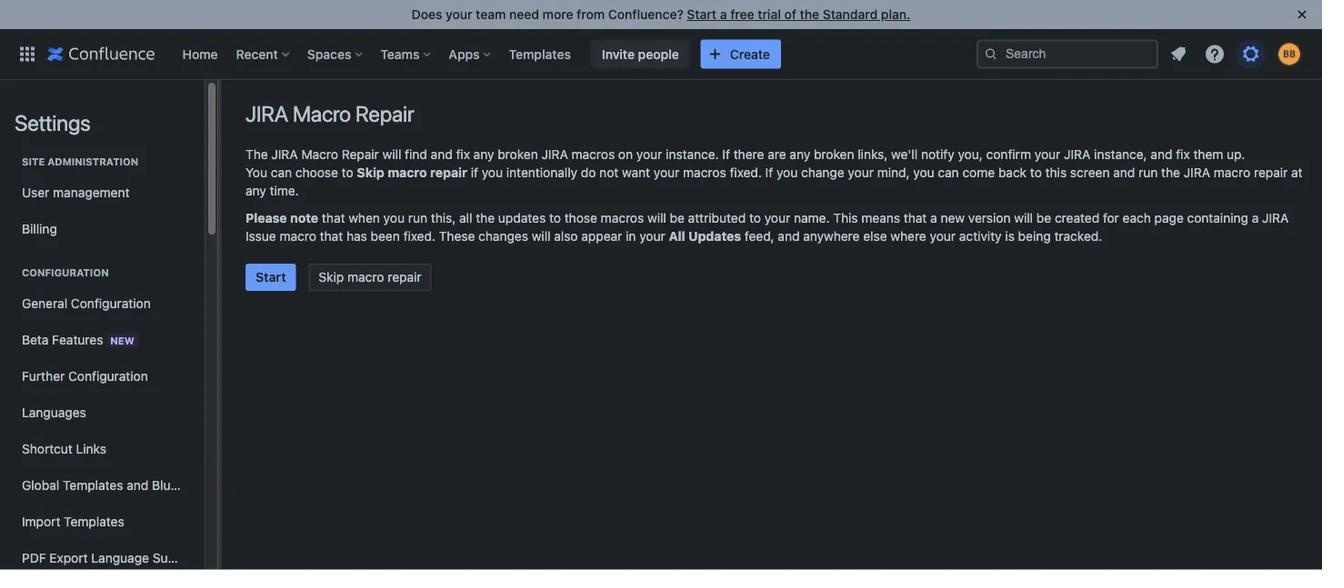 Task type: vqa. For each thing, say whether or not it's contained in the screenshot.
Billing link
yes



Task type: locate. For each thing, give the bounding box(es) containing it.
skip right start button
[[319, 270, 344, 285]]

skip macro repair
[[319, 270, 422, 285]]

Search field
[[977, 40, 1159, 69]]

from
[[577, 7, 605, 22]]

if inside if you intentionally do not want your macros fixed. if you change your mind, you can come back to this screen and run the jira macro repair at any time.
[[766, 165, 773, 180]]

invite people
[[602, 46, 679, 61]]

jira
[[246, 101, 288, 126], [272, 147, 298, 162], [542, 147, 568, 162], [1065, 147, 1091, 162], [1184, 165, 1211, 180], [1263, 211, 1290, 226]]

skip up when
[[357, 165, 385, 180]]

run left this,
[[408, 211, 428, 226]]

macro inside that when you run this, all the updates to those macros will be attributed to your name. this means that a new version will be created for each page containing a jira issue macro that has been fixed. these changes will also appear in your
[[280, 229, 316, 244]]

1 horizontal spatial run
[[1139, 165, 1158, 180]]

start
[[687, 7, 717, 22], [256, 270, 286, 285]]

1 horizontal spatial broken
[[814, 147, 855, 162]]

macros up do
[[572, 147, 615, 162]]

these
[[439, 229, 475, 244]]

fix right find
[[456, 147, 470, 162]]

the right all
[[476, 211, 495, 226]]

confirm
[[987, 147, 1032, 162]]

1 horizontal spatial can
[[938, 165, 960, 180]]

a right 'containing' on the top
[[1253, 211, 1259, 226]]

0 horizontal spatial the
[[476, 211, 495, 226]]

the right 'of'
[[800, 7, 820, 22]]

general
[[22, 296, 67, 311]]

instance,
[[1095, 147, 1148, 162]]

your up want on the left of page
[[637, 147, 663, 162]]

and inside configuration group
[[127, 478, 149, 493]]

macros up in
[[601, 211, 644, 226]]

repair
[[356, 101, 414, 126], [342, 147, 379, 162]]

you
[[482, 165, 503, 180], [777, 165, 798, 180], [914, 165, 935, 180], [384, 211, 405, 226]]

1 horizontal spatial a
[[931, 211, 938, 226]]

0 horizontal spatial fix
[[456, 147, 470, 162]]

jira right the
[[272, 147, 298, 162]]

screen
[[1071, 165, 1110, 180]]

page
[[1155, 211, 1184, 226]]

templates for global templates and blueprints
[[63, 478, 123, 493]]

run down instance,
[[1139, 165, 1158, 180]]

1 horizontal spatial fix
[[1177, 147, 1191, 162]]

that when you run this, all the updates to those macros will be attributed to your name. this means that a new version will be created for each page containing a jira issue macro that has been fixed. these changes will also appear in your
[[246, 211, 1290, 244]]

global templates and blueprints link
[[15, 468, 211, 504]]

will
[[383, 147, 402, 162], [648, 211, 667, 226], [1015, 211, 1034, 226], [532, 229, 551, 244]]

need
[[510, 7, 539, 22]]

your left team
[[446, 7, 473, 22]]

macros inside if you intentionally do not want your macros fixed. if you change your mind, you can come back to this screen and run the jira macro repair at any time.
[[683, 165, 727, 180]]

repair inside the jira macro repair will find and fix any broken jira macros on your instance. if there are any broken links, we'll notify you, confirm your jira instance, and fix them up. you can choose to skip macro repair
[[430, 165, 468, 180]]

1 vertical spatial if
[[766, 165, 773, 180]]

fixed. down there
[[730, 165, 762, 180]]

templates link
[[504, 40, 577, 69]]

this,
[[431, 211, 456, 226]]

1 vertical spatial macros
[[683, 165, 727, 180]]

pdf export language support link
[[15, 540, 200, 570]]

language
[[91, 551, 149, 566]]

be up being
[[1037, 211, 1052, 226]]

your down links,
[[848, 165, 874, 180]]

of
[[785, 7, 797, 22]]

2 horizontal spatial the
[[1162, 165, 1181, 180]]

1 vertical spatial fixed.
[[404, 229, 436, 244]]

broken
[[498, 147, 538, 162], [814, 147, 855, 162]]

being
[[1019, 229, 1051, 244]]

jira up intentionally
[[542, 147, 568, 162]]

your up this
[[1035, 147, 1061, 162]]

1 vertical spatial start
[[256, 270, 286, 285]]

created
[[1055, 211, 1100, 226]]

configuration group
[[15, 247, 211, 570]]

configuration up new
[[71, 296, 151, 311]]

name.
[[794, 211, 830, 226]]

global templates and blueprints
[[22, 478, 211, 493]]

languages
[[22, 405, 86, 420]]

if
[[723, 147, 731, 162], [766, 165, 773, 180]]

configuration for general
[[71, 296, 151, 311]]

templates
[[509, 46, 571, 61], [63, 478, 123, 493], [64, 514, 124, 530]]

repair down jira macro repair
[[342, 147, 379, 162]]

that
[[322, 211, 345, 226], [904, 211, 927, 226], [320, 229, 343, 244]]

new
[[941, 211, 965, 226]]

the up page
[[1162, 165, 1181, 180]]

start button
[[246, 264, 296, 291]]

0 horizontal spatial repair
[[388, 270, 422, 285]]

create button
[[701, 40, 781, 69]]

macro down note
[[280, 229, 316, 244]]

to inside if you intentionally do not want your macros fixed. if you change your mind, you can come back to this screen and run the jira macro repair at any time.
[[1031, 165, 1043, 180]]

help icon image
[[1205, 43, 1226, 65]]

fixed.
[[730, 165, 762, 180], [404, 229, 436, 244]]

1 vertical spatial repair
[[342, 147, 379, 162]]

macros inside that when you run this, all the updates to those macros will be attributed to your name. this means that a new version will be created for each page containing a jira issue macro that has been fixed. these changes will also appear in your
[[601, 211, 644, 226]]

any up if
[[474, 147, 494, 162]]

0 vertical spatial run
[[1139, 165, 1158, 180]]

0 vertical spatial macros
[[572, 147, 615, 162]]

fix left them
[[1177, 147, 1191, 162]]

1 horizontal spatial the
[[800, 7, 820, 22]]

you right if
[[482, 165, 503, 180]]

jira down them
[[1184, 165, 1211, 180]]

pdf
[[22, 551, 46, 566]]

collapse sidebar image
[[198, 89, 238, 126]]

site administration group
[[15, 136, 190, 253]]

and right find
[[431, 147, 453, 162]]

if inside the jira macro repair will find and fix any broken jira macros on your instance. if there are any broken links, we'll notify you, confirm your jira instance, and fix them up. you can choose to skip macro repair
[[723, 147, 731, 162]]

people
[[638, 46, 679, 61]]

a left new
[[931, 211, 938, 226]]

can down notify at the right of the page
[[938, 165, 960, 180]]

repair down been
[[388, 270, 422, 285]]

0 horizontal spatial if
[[723, 147, 731, 162]]

please note
[[246, 211, 319, 226]]

fix
[[456, 147, 470, 162], [1177, 147, 1191, 162]]

this
[[834, 211, 858, 226]]

trial
[[758, 7, 781, 22]]

spaces
[[307, 46, 352, 61]]

1 horizontal spatial be
[[1037, 211, 1052, 226]]

start down issue
[[256, 270, 286, 285]]

and left blueprints
[[127, 478, 149, 493]]

1 vertical spatial the
[[1162, 165, 1181, 180]]

0 vertical spatial the
[[800, 7, 820, 22]]

macro inside button
[[348, 270, 384, 285]]

your up "feed," on the right of the page
[[765, 211, 791, 226]]

jira inside that when you run this, all the updates to those macros will be attributed to your name. this means that a new version will be created for each page containing a jira issue macro that has been fixed. these changes will also appear in your
[[1263, 211, 1290, 226]]

repair inside if you intentionally do not want your macros fixed. if you change your mind, you can come back to this screen and run the jira macro repair at any time.
[[1255, 165, 1289, 180]]

1 vertical spatial templates
[[63, 478, 123, 493]]

site administration
[[22, 156, 138, 168]]

macro down has
[[348, 270, 384, 285]]

can up the time.
[[271, 165, 292, 180]]

0 vertical spatial skip
[[357, 165, 385, 180]]

0 vertical spatial templates
[[509, 46, 571, 61]]

there
[[734, 147, 765, 162]]

confluence image
[[47, 43, 155, 65], [47, 43, 155, 65]]

to left this
[[1031, 165, 1043, 180]]

means
[[862, 211, 901, 226]]

management
[[53, 185, 130, 200]]

you down notify at the right of the page
[[914, 165, 935, 180]]

macro down up.
[[1214, 165, 1251, 180]]

global
[[22, 478, 59, 493]]

1 horizontal spatial repair
[[430, 165, 468, 180]]

0 vertical spatial configuration
[[22, 267, 109, 279]]

jira up screen
[[1065, 147, 1091, 162]]

does your team need more from confluence? start a free trial of the standard plan.
[[412, 7, 911, 22]]

2 broken from the left
[[814, 147, 855, 162]]

jira up the
[[246, 101, 288, 126]]

you,
[[958, 147, 983, 162]]

0 horizontal spatial can
[[271, 165, 292, 180]]

skip inside button
[[319, 270, 344, 285]]

will left find
[[383, 147, 402, 162]]

0 horizontal spatial run
[[408, 211, 428, 226]]

0 horizontal spatial skip
[[319, 270, 344, 285]]

1 horizontal spatial fixed.
[[730, 165, 762, 180]]

1 horizontal spatial skip
[[357, 165, 385, 180]]

2 be from the left
[[1037, 211, 1052, 226]]

that right note
[[322, 211, 345, 226]]

0 vertical spatial macro
[[293, 101, 351, 126]]

2 can from the left
[[938, 165, 960, 180]]

templates down need at the left top
[[509, 46, 571, 61]]

and right instance,
[[1151, 147, 1173, 162]]

can
[[271, 165, 292, 180], [938, 165, 960, 180]]

0 vertical spatial if
[[723, 147, 731, 162]]

broken up change at the top of the page
[[814, 147, 855, 162]]

if left there
[[723, 147, 731, 162]]

updates
[[498, 211, 546, 226]]

templates up pdf export language support link
[[64, 514, 124, 530]]

to up also
[[549, 211, 561, 226]]

notification icon image
[[1168, 43, 1190, 65]]

a left free
[[720, 7, 727, 22]]

all updates feed, and anywhere else where your activity is being tracked.
[[669, 229, 1103, 244]]

invite
[[602, 46, 635, 61]]

new
[[110, 335, 134, 347]]

any down you
[[246, 183, 266, 198]]

find
[[405, 147, 427, 162]]

2 vertical spatial the
[[476, 211, 495, 226]]

templates down links
[[63, 478, 123, 493]]

will inside the jira macro repair will find and fix any broken jira macros on your instance. if there are any broken links, we'll notify you, confirm your jira instance, and fix them up. you can choose to skip macro repair
[[383, 147, 402, 162]]

to right the choose
[[342, 165, 354, 180]]

1 horizontal spatial if
[[766, 165, 773, 180]]

repair left at
[[1255, 165, 1289, 180]]

0 horizontal spatial start
[[256, 270, 286, 285]]

0 horizontal spatial broken
[[498, 147, 538, 162]]

2 vertical spatial templates
[[64, 514, 124, 530]]

will up being
[[1015, 211, 1034, 226]]

user management
[[22, 185, 130, 200]]

be up all in the right of the page
[[670, 211, 685, 226]]

2 vertical spatial configuration
[[68, 369, 148, 384]]

changes
[[479, 229, 529, 244]]

configuration up general
[[22, 267, 109, 279]]

repair up find
[[356, 101, 414, 126]]

beta features new
[[22, 332, 134, 347]]

pdf export language support
[[22, 551, 200, 566]]

and right "feed," on the right of the page
[[778, 229, 800, 244]]

home
[[182, 46, 218, 61]]

macros down instance.
[[683, 165, 727, 180]]

banner
[[0, 29, 1323, 80]]

and
[[431, 147, 453, 162], [1151, 147, 1173, 162], [1114, 165, 1136, 180], [778, 229, 800, 244], [127, 478, 149, 493]]

1 vertical spatial skip
[[319, 270, 344, 285]]

start left free
[[687, 7, 717, 22]]

apps
[[449, 46, 480, 61]]

fixed. down this,
[[404, 229, 436, 244]]

billing link
[[15, 211, 190, 247]]

1 vertical spatial run
[[408, 211, 428, 226]]

broken up intentionally
[[498, 147, 538, 162]]

2 fix from the left
[[1177, 147, 1191, 162]]

fixed. inside if you intentionally do not want your macros fixed. if you change your mind, you can come back to this screen and run the jira macro repair at any time.
[[730, 165, 762, 180]]

you up been
[[384, 211, 405, 226]]

appswitcher icon image
[[16, 43, 38, 65]]

0 vertical spatial start
[[687, 7, 717, 22]]

macro down find
[[388, 165, 427, 180]]

up.
[[1227, 147, 1246, 162]]

0 vertical spatial fixed.
[[730, 165, 762, 180]]

macros
[[572, 147, 615, 162], [683, 165, 727, 180], [601, 211, 644, 226]]

note
[[290, 211, 319, 226]]

repair left if
[[430, 165, 468, 180]]

recent button
[[231, 40, 296, 69]]

0 horizontal spatial any
[[246, 183, 266, 198]]

1 be from the left
[[670, 211, 685, 226]]

and down instance,
[[1114, 165, 1136, 180]]

1 vertical spatial macro
[[302, 147, 338, 162]]

0 horizontal spatial fixed.
[[404, 229, 436, 244]]

beta
[[22, 332, 49, 347]]

if down are
[[766, 165, 773, 180]]

1 vertical spatial configuration
[[71, 296, 151, 311]]

any right are
[[790, 147, 811, 162]]

1 can from the left
[[271, 165, 292, 180]]

import templates link
[[15, 504, 190, 540]]

them
[[1194, 147, 1224, 162]]

jira right 'containing' on the top
[[1263, 211, 1290, 226]]

templates for import templates
[[64, 514, 124, 530]]

teams button
[[375, 40, 438, 69]]

run inside that when you run this, all the updates to those macros will be attributed to your name. this means that a new version will be created for each page containing a jira issue macro that has been fixed. these changes will also appear in your
[[408, 211, 428, 226]]

2 horizontal spatial repair
[[1255, 165, 1289, 180]]

are
[[768, 147, 787, 162]]

configuration up languages link on the left bottom
[[68, 369, 148, 384]]

languages link
[[15, 395, 190, 431]]

anywhere
[[804, 229, 860, 244]]

we'll
[[892, 147, 918, 162]]

be
[[670, 211, 685, 226], [1037, 211, 1052, 226]]

1 broken from the left
[[498, 147, 538, 162]]

your
[[446, 7, 473, 22], [637, 147, 663, 162], [1035, 147, 1061, 162], [654, 165, 680, 180], [848, 165, 874, 180], [765, 211, 791, 226], [640, 229, 666, 244], [930, 229, 956, 244]]

0 horizontal spatial be
[[670, 211, 685, 226]]

2 vertical spatial macros
[[601, 211, 644, 226]]



Task type: describe. For each thing, give the bounding box(es) containing it.
search image
[[984, 47, 999, 61]]

to inside the jira macro repair will find and fix any broken jira macros on your instance. if there are any broken links, we'll notify you, confirm your jira instance, and fix them up. you can choose to skip macro repair
[[342, 165, 354, 180]]

close image
[[1292, 4, 1314, 25]]

feed,
[[745, 229, 775, 244]]

your down new
[[930, 229, 956, 244]]

settings
[[15, 110, 91, 136]]

change
[[802, 165, 845, 180]]

2 horizontal spatial a
[[1253, 211, 1259, 226]]

further
[[22, 369, 65, 384]]

for
[[1104, 211, 1120, 226]]

invite people button
[[591, 40, 690, 69]]

run inside if you intentionally do not want your macros fixed. if you change your mind, you can come back to this screen and run the jira macro repair at any time.
[[1139, 165, 1158, 180]]

fixed. inside that when you run this, all the updates to those macros will be attributed to your name. this means that a new version will be created for each page containing a jira issue macro that has been fixed. these changes will also appear in your
[[404, 229, 436, 244]]

macros inside the jira macro repair will find and fix any broken jira macros on your instance. if there are any broken links, we'll notify you, confirm your jira instance, and fix them up. you can choose to skip macro repair
[[572, 147, 615, 162]]

macro inside if you intentionally do not want your macros fixed. if you change your mind, you can come back to this screen and run the jira macro repair at any time.
[[1214, 165, 1251, 180]]

repair inside button
[[388, 270, 422, 285]]

skip macro repair button
[[309, 264, 432, 291]]

settings icon image
[[1241, 43, 1263, 65]]

come
[[963, 165, 995, 180]]

can inside if you intentionally do not want your macros fixed. if you change your mind, you can come back to this screen and run the jira macro repair at any time.
[[938, 165, 960, 180]]

shortcut links
[[22, 442, 106, 457]]

when
[[349, 211, 380, 226]]

import
[[22, 514, 60, 530]]

intentionally
[[507, 165, 578, 180]]

please
[[246, 211, 287, 226]]

all
[[460, 211, 473, 226]]

can inside the jira macro repair will find and fix any broken jira macros on your instance. if there are any broken links, we'll notify you, confirm your jira instance, and fix them up. you can choose to skip macro repair
[[271, 165, 292, 180]]

further configuration
[[22, 369, 148, 384]]

containing
[[1188, 211, 1249, 226]]

and inside if you intentionally do not want your macros fixed. if you change your mind, you can come back to this screen and run the jira macro repair at any time.
[[1114, 165, 1136, 180]]

want
[[622, 165, 651, 180]]

global element
[[11, 29, 977, 80]]

you
[[246, 165, 267, 180]]

shortcut links link
[[15, 431, 190, 468]]

is
[[1006, 229, 1015, 244]]

that left has
[[320, 229, 343, 244]]

will down want on the left of page
[[648, 211, 667, 226]]

activity
[[960, 229, 1002, 244]]

0 vertical spatial repair
[[356, 101, 414, 126]]

macro inside the jira macro repair will find and fix any broken jira macros on your instance. if there are any broken links, we'll notify you, confirm your jira instance, and fix them up. you can choose to skip macro repair
[[302, 147, 338, 162]]

1 horizontal spatial start
[[687, 7, 717, 22]]

on
[[619, 147, 633, 162]]

does
[[412, 7, 443, 22]]

jira inside if you intentionally do not want your macros fixed. if you change your mind, you can come back to this screen and run the jira macro repair at any time.
[[1184, 165, 1211, 180]]

attributed
[[688, 211, 746, 226]]

spaces button
[[302, 40, 370, 69]]

mind,
[[878, 165, 910, 180]]

updates
[[689, 229, 742, 244]]

the inside if you intentionally do not want your macros fixed. if you change your mind, you can come back to this screen and run the jira macro repair at any time.
[[1162, 165, 1181, 180]]

banner containing home
[[0, 29, 1323, 80]]

version
[[969, 211, 1011, 226]]

do
[[581, 165, 596, 180]]

export
[[49, 551, 88, 566]]

has
[[347, 229, 367, 244]]

all
[[669, 229, 686, 244]]

2 horizontal spatial any
[[790, 147, 811, 162]]

that up where
[[904, 211, 927, 226]]

standard
[[823, 7, 878, 22]]

repair inside the jira macro repair will find and fix any broken jira macros on your instance. if there are any broken links, we'll notify you, confirm your jira instance, and fix them up. you can choose to skip macro repair
[[342, 147, 379, 162]]

templates inside global element
[[509, 46, 571, 61]]

confluence?
[[609, 7, 684, 22]]

user
[[22, 185, 49, 200]]

will left also
[[532, 229, 551, 244]]

your right want on the left of page
[[654, 165, 680, 180]]

general configuration link
[[15, 286, 190, 322]]

choose
[[296, 165, 338, 180]]

create
[[730, 46, 770, 61]]

skip inside the jira macro repair will find and fix any broken jira macros on your instance. if there are any broken links, we'll notify you, confirm your jira instance, and fix them up. you can choose to skip macro repair
[[357, 165, 385, 180]]

general configuration
[[22, 296, 151, 311]]

site
[[22, 156, 45, 168]]

team
[[476, 7, 506, 22]]

each
[[1123, 211, 1152, 226]]

shortcut
[[22, 442, 73, 457]]

teams
[[381, 46, 420, 61]]

at
[[1292, 165, 1303, 180]]

configuration for further
[[68, 369, 148, 384]]

if you intentionally do not want your macros fixed. if you change your mind, you can come back to this screen and run the jira macro repair at any time.
[[246, 165, 1303, 198]]

back
[[999, 165, 1027, 180]]

your right in
[[640, 229, 666, 244]]

apps button
[[443, 40, 498, 69]]

billing
[[22, 222, 57, 237]]

start inside button
[[256, 270, 286, 285]]

any inside if you intentionally do not want your macros fixed. if you change your mind, you can come back to this screen and run the jira macro repair at any time.
[[246, 183, 266, 198]]

jira macro repair
[[246, 101, 414, 126]]

1 fix from the left
[[456, 147, 470, 162]]

1 horizontal spatial any
[[474, 147, 494, 162]]

you inside that when you run this, all the updates to those macros will be attributed to your name. this means that a new version will be created for each page containing a jira issue macro that has been fixed. these changes will also appear in your
[[384, 211, 405, 226]]

in
[[626, 229, 636, 244]]

home link
[[177, 40, 223, 69]]

the inside that when you run this, all the updates to those macros will be attributed to your name. this means that a new version will be created for each page containing a jira issue macro that has been fixed. these changes will also appear in your
[[476, 211, 495, 226]]

the
[[246, 147, 268, 162]]

user management link
[[15, 175, 190, 211]]

to up "feed," on the right of the page
[[750, 211, 761, 226]]

if
[[471, 165, 479, 180]]

time.
[[270, 183, 299, 198]]

0 horizontal spatial a
[[720, 7, 727, 22]]

you down are
[[777, 165, 798, 180]]

the jira macro repair will find and fix any broken jira macros on your instance. if there are any broken links, we'll notify you, confirm your jira instance, and fix them up. you can choose to skip macro repair
[[246, 147, 1246, 180]]

plan.
[[881, 7, 911, 22]]

those
[[565, 211, 598, 226]]

appear
[[582, 229, 623, 244]]

start a free trial of the standard plan. link
[[687, 7, 911, 22]]

administration
[[47, 156, 138, 168]]

support
[[153, 551, 200, 566]]

macro inside the jira macro repair will find and fix any broken jira macros on your instance. if there are any broken links, we'll notify you, confirm your jira instance, and fix them up. you can choose to skip macro repair
[[388, 165, 427, 180]]



